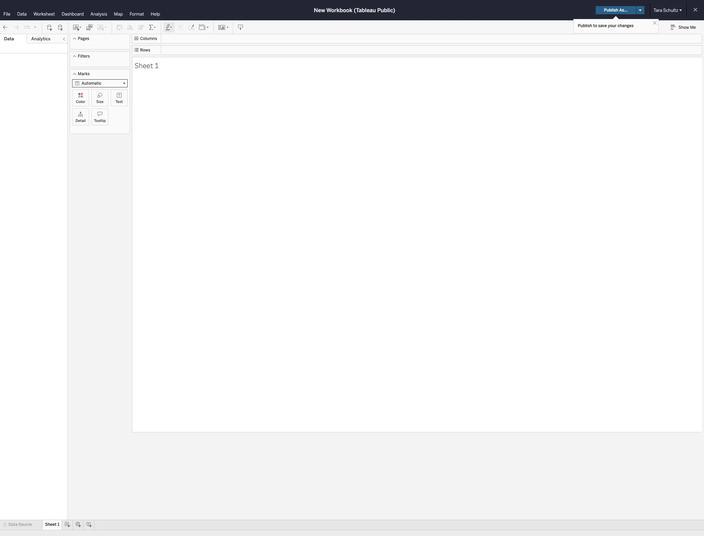 Task type: describe. For each thing, give the bounding box(es) containing it.
publish to save your changes
[[578, 23, 634, 28]]

publish as... button
[[596, 6, 637, 14]]

1 vertical spatial 1
[[58, 522, 59, 527]]

0 vertical spatial 1
[[155, 60, 159, 70]]

as...
[[620, 8, 628, 13]]

0 horizontal spatial replay animation image
[[24, 24, 30, 31]]

help
[[151, 12, 160, 17]]

clear sheet image
[[97, 24, 108, 31]]

tara schultz
[[654, 8, 679, 13]]

file
[[3, 12, 10, 17]]

1 vertical spatial sheet
[[45, 522, 57, 527]]

workbook
[[327, 7, 353, 13]]

publish for publish as...
[[605, 8, 619, 13]]

pause auto updates image
[[57, 24, 64, 31]]

color
[[76, 100, 85, 104]]

your
[[609, 23, 617, 28]]

detail
[[76, 119, 86, 123]]

publish for publish to save your changes
[[578, 23, 593, 28]]

show me button
[[668, 22, 703, 33]]

totals image
[[149, 24, 157, 31]]

show/hide cards image
[[218, 24, 229, 31]]

dashboard
[[62, 12, 84, 17]]

text
[[116, 100, 123, 104]]

1 horizontal spatial sheet
[[135, 60, 153, 70]]

me
[[691, 25, 697, 30]]

show labels image
[[177, 24, 184, 31]]

1 vertical spatial sheet 1
[[45, 522, 59, 527]]

new data source image
[[46, 24, 53, 31]]

swap rows and columns image
[[116, 24, 123, 31]]

format workbook image
[[188, 24, 195, 31]]

analysis
[[91, 12, 107, 17]]

show
[[679, 25, 690, 30]]



Task type: vqa. For each thing, say whether or not it's contained in the screenshot.
Data
yes



Task type: locate. For each thing, give the bounding box(es) containing it.
close image
[[652, 20, 659, 26]]

map
[[114, 12, 123, 17]]

to
[[594, 23, 598, 28]]

schultz
[[664, 8, 679, 13]]

fit image
[[199, 24, 210, 31]]

publish left the "to"
[[578, 23, 593, 28]]

format
[[130, 12, 144, 17]]

0 vertical spatial data
[[17, 12, 27, 17]]

data source
[[8, 522, 32, 527]]

replay animation image
[[24, 24, 30, 31], [33, 25, 37, 29]]

publish
[[605, 8, 619, 13], [578, 23, 593, 28]]

2 vertical spatial data
[[8, 522, 17, 527]]

1 vertical spatial data
[[4, 36, 14, 41]]

tooltip
[[94, 119, 106, 123]]

sheet 1 right the source
[[45, 522, 59, 527]]

columns
[[140, 36, 157, 41]]

save
[[599, 23, 608, 28]]

redo image
[[13, 24, 20, 31]]

public)
[[378, 7, 396, 13]]

sheet 1
[[135, 60, 159, 70], [45, 522, 59, 527]]

1 horizontal spatial 1
[[155, 60, 159, 70]]

1 horizontal spatial publish
[[605, 8, 619, 13]]

filters
[[78, 54, 90, 59]]

analytics
[[31, 36, 50, 41]]

new worksheet image
[[73, 24, 82, 31]]

publish as...
[[605, 8, 628, 13]]

publish left as...
[[605, 8, 619, 13]]

changes
[[618, 23, 634, 28]]

size
[[96, 100, 104, 104]]

(tableau
[[354, 7, 376, 13]]

1 horizontal spatial sheet 1
[[135, 60, 159, 70]]

data up the redo icon
[[17, 12, 27, 17]]

collapse image
[[62, 37, 66, 41]]

sort ascending image
[[127, 24, 134, 31]]

data left the source
[[8, 522, 17, 527]]

0 horizontal spatial sheet
[[45, 522, 57, 527]]

sheet right the source
[[45, 522, 57, 527]]

0 vertical spatial publish
[[605, 8, 619, 13]]

0 horizontal spatial publish
[[578, 23, 593, 28]]

sheet
[[135, 60, 153, 70], [45, 522, 57, 527]]

new
[[314, 7, 326, 13]]

publish inside publish as... button
[[605, 8, 619, 13]]

0 vertical spatial sheet 1
[[135, 60, 159, 70]]

rows
[[140, 48, 150, 53]]

download image
[[238, 24, 244, 31]]

new workbook (tableau public)
[[314, 7, 396, 13]]

1
[[155, 60, 159, 70], [58, 522, 59, 527]]

pages
[[78, 36, 89, 41]]

marks
[[78, 71, 90, 76]]

1 right the source
[[58, 522, 59, 527]]

show me
[[679, 25, 697, 30]]

1 vertical spatial publish
[[578, 23, 593, 28]]

undo image
[[2, 24, 9, 31]]

0 vertical spatial sheet
[[135, 60, 153, 70]]

0 horizontal spatial sheet 1
[[45, 522, 59, 527]]

sheet down rows at top left
[[135, 60, 153, 70]]

replay animation image right the redo icon
[[24, 24, 30, 31]]

sort descending image
[[138, 24, 145, 31]]

data down the undo image
[[4, 36, 14, 41]]

duplicate image
[[86, 24, 93, 31]]

sheet 1 down rows at top left
[[135, 60, 159, 70]]

source
[[18, 522, 32, 527]]

1 down columns
[[155, 60, 159, 70]]

replay animation image up analytics
[[33, 25, 37, 29]]

0 horizontal spatial 1
[[58, 522, 59, 527]]

1 horizontal spatial replay animation image
[[33, 25, 37, 29]]

tara
[[654, 8, 663, 13]]

worksheet
[[33, 12, 55, 17]]

highlight image
[[165, 24, 173, 31]]

data
[[17, 12, 27, 17], [4, 36, 14, 41], [8, 522, 17, 527]]



